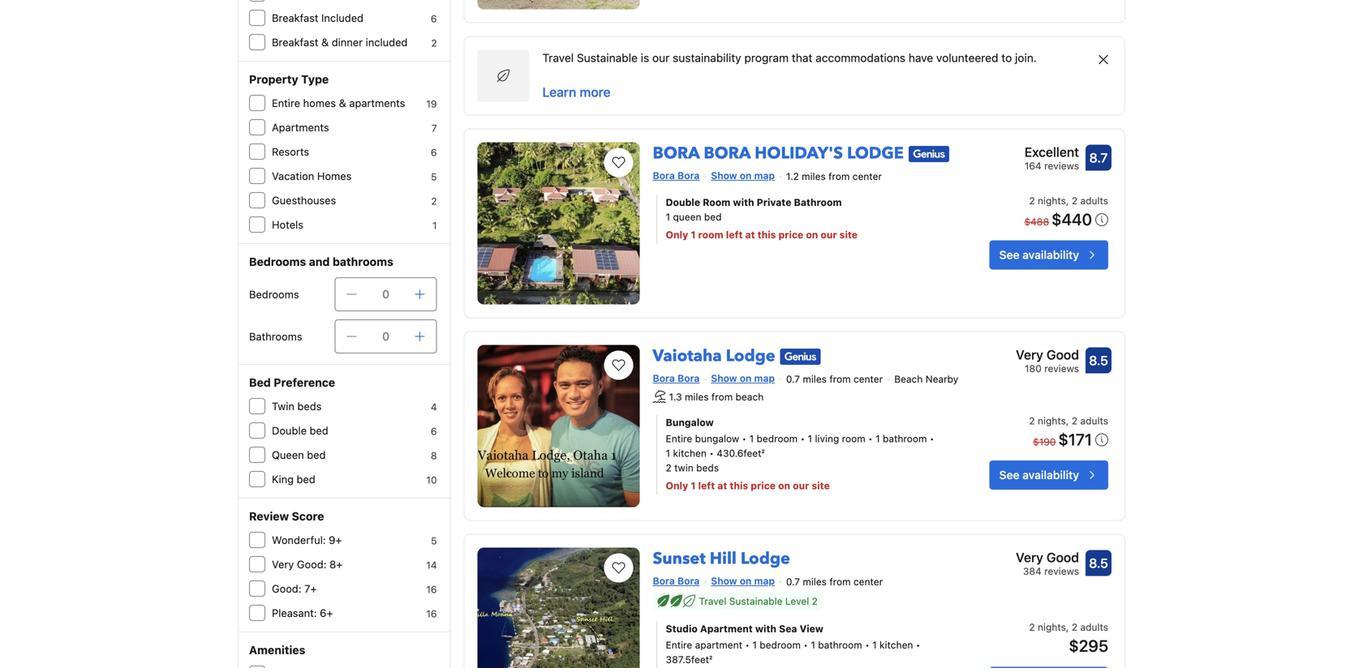Task type: locate. For each thing, give the bounding box(es) containing it.
left inside bungalow entire bungalow • 1 bedroom • 1 living room • 1 bathroom • 1 kitchen • 430.6feet² 2 twin beds only 1 left at this price on our site
[[698, 480, 715, 492]]

scored 8.5 element right very good 384 reviews
[[1086, 550, 1112, 576]]

see availability down $488
[[999, 248, 1079, 262]]

0 vertical spatial at
[[745, 229, 755, 241]]

2 bedrooms from the top
[[249, 288, 299, 301]]

show up 1.3 miles from beach
[[711, 373, 737, 384]]

reviews right "180"
[[1045, 363, 1079, 374]]

, up $295 at the bottom right of page
[[1066, 622, 1069, 633]]

bed for king bed
[[297, 474, 315, 486]]

lodge inside sunset hill lodge link
[[741, 548, 790, 570]]

0 vertical spatial very good element
[[1016, 345, 1079, 365]]

bathroom down beach
[[883, 433, 927, 445]]

twin beds
[[272, 400, 322, 413]]

0 horizontal spatial our
[[652, 51, 670, 64]]

vaiotaha lodge image
[[478, 345, 640, 507]]

1 vertical spatial 6
[[431, 147, 437, 158]]

hill
[[710, 548, 737, 570]]

good inside very good 384 reviews
[[1047, 550, 1079, 565]]

breakfast for breakfast included
[[272, 12, 318, 24]]

2 good from the top
[[1047, 550, 1079, 565]]

0 vertical spatial sustainable
[[577, 51, 638, 64]]

bora bora for excellent
[[653, 170, 700, 181]]

1 vertical spatial bathroom
[[818, 640, 862, 651]]

1 vertical spatial &
[[339, 97, 346, 109]]

show on map for excellent
[[711, 170, 775, 181]]

good for very good 180 reviews
[[1047, 347, 1079, 363]]

0 horizontal spatial bathroom
[[818, 640, 862, 651]]

2 nights , 2 adults for bora bora holiday's lodge
[[1029, 195, 1109, 207]]

bora bora up queen at the top of the page
[[653, 170, 700, 181]]

very good element for very good 384 reviews
[[1016, 548, 1079, 567]]

center for very
[[854, 577, 883, 588]]

studio apartment with sea view link
[[666, 622, 940, 637]]

1 horizontal spatial travel
[[699, 596, 727, 607]]

0 vertical spatial show
[[711, 170, 737, 181]]

1 map from the top
[[754, 170, 775, 181]]

reviews inside excellent 164 reviews
[[1045, 160, 1079, 171]]

0 vertical spatial lodge
[[726, 345, 776, 367]]

0 vertical spatial breakfast
[[272, 12, 318, 24]]

our right is
[[652, 51, 670, 64]]

breakfast for breakfast & dinner included
[[272, 36, 318, 48]]

entire
[[272, 97, 300, 109], [666, 433, 692, 445], [666, 640, 692, 651]]

1 vertical spatial beds
[[696, 463, 719, 474]]

& left dinner
[[321, 36, 329, 48]]

•
[[742, 433, 747, 445], [801, 433, 805, 445], [868, 433, 873, 445], [930, 433, 934, 445], [709, 448, 714, 459], [745, 640, 750, 651], [804, 640, 808, 651], [865, 640, 870, 651], [916, 640, 921, 651]]

double bed
[[272, 425, 328, 437]]

1 see availability link from the top
[[990, 241, 1109, 270]]

bathroom inside bungalow entire bungalow • 1 bedroom • 1 living room • 1 bathroom • 1 kitchen • 430.6feet² 2 twin beds only 1 left at this price on our site
[[883, 433, 927, 445]]

good:
[[297, 559, 327, 571], [272, 583, 301, 595]]

left inside double room with private bathroom 1 queen bed only 1 room left at this price on our site
[[726, 229, 743, 241]]

0
[[382, 288, 390, 301], [382, 330, 390, 343]]

0 horizontal spatial &
[[321, 36, 329, 48]]

miles
[[802, 171, 826, 182], [803, 374, 827, 385], [685, 391, 709, 403], [803, 577, 827, 588]]

show on map up travel sustainable level 2
[[711, 576, 775, 587]]

2 vertical spatial our
[[793, 480, 809, 492]]

0 vertical spatial bedrooms
[[249, 255, 306, 269]]

kitchen for very good 180 reviews
[[673, 448, 707, 459]]

at inside double room with private bathroom 1 queen bed only 1 room left at this price on our site
[[745, 229, 755, 241]]

1 vertical spatial 8.5
[[1089, 556, 1108, 571]]

very up 384
[[1016, 550, 1043, 565]]

bed up queen bed
[[310, 425, 328, 437]]

1 horizontal spatial left
[[726, 229, 743, 241]]

with inside double room with private bathroom 1 queen bed only 1 room left at this price on our site
[[733, 197, 754, 208]]

kitchen inside bungalow entire bungalow • 1 bedroom • 1 living room • 1 bathroom • 1 kitchen • 430.6feet² 2 twin beds only 1 left at this price on our site
[[673, 448, 707, 459]]

excellent element
[[1025, 142, 1079, 162]]

0 horizontal spatial this
[[730, 480, 748, 492]]

1 horizontal spatial our
[[793, 480, 809, 492]]

180
[[1025, 363, 1042, 374]]

our
[[652, 51, 670, 64], [821, 229, 837, 241], [793, 480, 809, 492]]

1 0 from the top
[[382, 288, 390, 301]]

14
[[426, 560, 437, 571]]

reviews for very good 384 reviews
[[1045, 566, 1079, 577]]

0 vertical spatial this
[[758, 229, 776, 241]]

1 vertical spatial good
[[1047, 550, 1079, 565]]

bathroom for very good 180 reviews
[[883, 433, 927, 445]]

reviews for very good 180 reviews
[[1045, 363, 1079, 374]]

see for bora bora holiday's lodge
[[999, 248, 1020, 262]]

1 vertical spatial map
[[754, 373, 775, 384]]

center up studio apartment with sea view link
[[854, 577, 883, 588]]

only inside bungalow entire bungalow • 1 bedroom • 1 living room • 1 bathroom • 1 kitchen • 430.6feet² 2 twin beds only 1 left at this price on our site
[[666, 480, 688, 492]]

reviews
[[1045, 160, 1079, 171], [1045, 363, 1079, 374], [1045, 566, 1079, 577]]

with right room
[[733, 197, 754, 208]]

0 vertical spatial good
[[1047, 347, 1079, 363]]

from
[[829, 171, 850, 182], [830, 374, 851, 385], [712, 391, 733, 403], [830, 577, 851, 588]]

1 horizontal spatial bathroom
[[883, 433, 927, 445]]

price down double room with private bathroom link
[[779, 229, 804, 241]]

see availability down $190
[[999, 469, 1079, 482]]

1 vertical spatial price
[[751, 480, 776, 492]]

kitchen for very good 384 reviews
[[880, 640, 913, 651]]

0 horizontal spatial beds
[[297, 400, 322, 413]]

studio
[[666, 624, 698, 635]]

travel sustainable is our sustainability program that accommodations have volunteered to join.
[[543, 51, 1037, 64]]

2 bora from the left
[[704, 142, 751, 165]]

reviews inside very good 180 reviews
[[1045, 363, 1079, 374]]

2 nights , 2 adults up $171
[[1029, 416, 1109, 427]]

sustainable up apartment
[[729, 596, 783, 607]]

only down twin
[[666, 480, 688, 492]]

beach
[[894, 374, 923, 385]]

beds right twin
[[696, 463, 719, 474]]

double up queen at the top of the page
[[666, 197, 700, 208]]

beds inside bungalow entire bungalow • 1 bedroom • 1 living room • 1 bathroom • 1 kitchen • 430.6feet² 2 twin beds only 1 left at this price on our site
[[696, 463, 719, 474]]

1 8.5 from the top
[[1089, 353, 1108, 368]]

0.7 miles from center up bungalow link
[[786, 374, 883, 385]]

1 16 from the top
[[426, 584, 437, 596]]

with left sea
[[755, 624, 777, 635]]

1 nights from the top
[[1038, 195, 1066, 207]]

1 horizontal spatial with
[[755, 624, 777, 635]]

0 vertical spatial see
[[999, 248, 1020, 262]]

1 vertical spatial ,
[[1066, 416, 1069, 427]]

very for very good 180 reviews
[[1016, 347, 1043, 363]]

1 see availability from the top
[[999, 248, 1079, 262]]

miles up level
[[803, 577, 827, 588]]

3 adults from the top
[[1080, 622, 1109, 633]]

1 vertical spatial room
[[842, 433, 866, 445]]

2 show from the top
[[711, 373, 737, 384]]

bathroom inside studio apartment with sea view entire apartment • 1 bedroom • 1 bathroom • 1 kitchen • 387.5feet²
[[818, 640, 862, 651]]

1 , from the top
[[1066, 195, 1069, 207]]

breakfast
[[272, 12, 318, 24], [272, 36, 318, 48]]

1 show from the top
[[711, 170, 737, 181]]

room down queen at the top of the page
[[698, 229, 724, 241]]

1 2 nights , 2 adults from the top
[[1029, 195, 1109, 207]]

travel sustainable level 2
[[699, 596, 818, 607]]

adults up $295 at the bottom right of page
[[1080, 622, 1109, 633]]

5 for vacation homes
[[431, 171, 437, 183]]

program
[[745, 51, 789, 64]]

sunset hill lodge link
[[653, 541, 790, 570]]

bedrooms
[[249, 255, 306, 269], [249, 288, 299, 301]]

2 availability from the top
[[1023, 469, 1079, 482]]

double
[[666, 197, 700, 208], [272, 425, 307, 437]]

from up bungalow link
[[830, 374, 851, 385]]

homes
[[303, 97, 336, 109]]

double room with private bathroom link
[[666, 195, 940, 210]]

bed right queen
[[307, 449, 326, 461]]

1 very good element from the top
[[1016, 345, 1079, 365]]

2 vertical spatial adults
[[1080, 622, 1109, 633]]

2 vertical spatial show on map
[[711, 576, 775, 587]]

lodge right hill
[[741, 548, 790, 570]]

very up good: 7+
[[272, 559, 294, 571]]

bora bora down "sunset"
[[653, 576, 700, 587]]

our down bungalow link
[[793, 480, 809, 492]]

bedrooms for bedrooms
[[249, 288, 299, 301]]

0 vertical spatial our
[[652, 51, 670, 64]]

3 show on map from the top
[[711, 576, 775, 587]]

, up $440
[[1066, 195, 1069, 207]]

, for bora bora holiday's lodge
[[1066, 195, 1069, 207]]

1 scored 8.5 element from the top
[[1086, 348, 1112, 373]]

bedroom down bungalow link
[[757, 433, 798, 445]]

1 vertical spatial show
[[711, 373, 737, 384]]

3 nights from the top
[[1038, 622, 1066, 633]]

bed
[[249, 376, 271, 390]]

map down "bora bora holiday's lodge"
[[754, 170, 775, 181]]

7+
[[304, 583, 317, 595]]

3 bora bora from the top
[[653, 576, 700, 587]]

price inside double room with private bathroom 1 queen bed only 1 room left at this price on our site
[[779, 229, 804, 241]]

at
[[745, 229, 755, 241], [718, 480, 727, 492]]

1 vertical spatial scored 8.5 element
[[1086, 550, 1112, 576]]

1 vertical spatial at
[[718, 480, 727, 492]]

site inside double room with private bathroom 1 queen bed only 1 room left at this price on our site
[[840, 229, 858, 241]]

0 vertical spatial 0.7 miles from center
[[786, 374, 883, 385]]

0 vertical spatial left
[[726, 229, 743, 241]]

0 vertical spatial 0.7
[[786, 374, 800, 385]]

0 horizontal spatial room
[[698, 229, 724, 241]]

0 horizontal spatial kitchen
[[673, 448, 707, 459]]

1 vertical spatial breakfast
[[272, 36, 318, 48]]

travel up apartment
[[699, 596, 727, 607]]

1 vertical spatial see
[[999, 469, 1020, 482]]

2 see availability from the top
[[999, 469, 1079, 482]]

1 vertical spatial see availability link
[[990, 461, 1109, 490]]

apartment
[[700, 624, 753, 635]]

see availability link
[[990, 241, 1109, 270], [990, 461, 1109, 490]]

0 vertical spatial &
[[321, 36, 329, 48]]

2 reviews from the top
[[1045, 363, 1079, 374]]

2 breakfast from the top
[[272, 36, 318, 48]]

wonderful: 9+
[[272, 534, 342, 547]]

sunset
[[653, 548, 706, 570]]

see
[[999, 248, 1020, 262], [999, 469, 1020, 482]]

1 horizontal spatial this
[[758, 229, 776, 241]]

0 for bathrooms
[[382, 330, 390, 343]]

2 very good element from the top
[[1016, 548, 1079, 567]]

1 vertical spatial sustainable
[[729, 596, 783, 607]]

0 vertical spatial 0
[[382, 288, 390, 301]]

site inside bungalow entire bungalow • 1 bedroom • 1 living room • 1 bathroom • 1 kitchen • 430.6feet² 2 twin beds only 1 left at this price on our site
[[812, 480, 830, 492]]

1 horizontal spatial beds
[[696, 463, 719, 474]]

, up $171
[[1066, 416, 1069, 427]]

1 vertical spatial our
[[821, 229, 837, 241]]

apartments
[[272, 121, 329, 133]]

bora up queen at the top of the page
[[653, 142, 700, 165]]

0 vertical spatial 6
[[431, 13, 437, 24]]

2 vertical spatial nights
[[1038, 622, 1066, 633]]

2 see from the top
[[999, 469, 1020, 482]]

bedrooms up bathrooms
[[249, 288, 299, 301]]

0 vertical spatial with
[[733, 197, 754, 208]]

0 vertical spatial ,
[[1066, 195, 1069, 207]]

& right homes
[[339, 97, 346, 109]]

only
[[666, 229, 688, 241], [666, 480, 688, 492]]

6+
[[320, 607, 333, 620]]

0 horizontal spatial left
[[698, 480, 715, 492]]

very inside very good 384 reviews
[[1016, 550, 1043, 565]]

travel up learn
[[543, 51, 574, 64]]

2 vertical spatial reviews
[[1045, 566, 1079, 577]]

3 map from the top
[[754, 576, 775, 587]]

1 only from the top
[[666, 229, 688, 241]]

0 vertical spatial price
[[779, 229, 804, 241]]

2 2 nights , 2 adults from the top
[[1029, 416, 1109, 427]]

2 nights , 2 adults
[[1029, 195, 1109, 207], [1029, 416, 1109, 427]]

2 map from the top
[[754, 373, 775, 384]]

miles up bungalow link
[[803, 374, 827, 385]]

1 see from the top
[[999, 248, 1020, 262]]

1 availability from the top
[[1023, 248, 1079, 262]]

scored 8.5 element
[[1086, 348, 1112, 373], [1086, 550, 1112, 576]]

show up room
[[711, 170, 737, 181]]

bed down room
[[704, 211, 722, 223]]

only down queen at the top of the page
[[666, 229, 688, 241]]

4
[[431, 402, 437, 413]]

nights
[[1038, 195, 1066, 207], [1038, 416, 1066, 427], [1038, 622, 1066, 633]]

1 adults from the top
[[1080, 195, 1109, 207]]

5 up 14 at the left bottom
[[431, 536, 437, 547]]

bedroom inside studio apartment with sea view entire apartment • 1 bedroom • 1 bathroom • 1 kitchen • 387.5feet²
[[760, 640, 801, 651]]

2 nights from the top
[[1038, 416, 1066, 427]]

bora
[[653, 142, 700, 165], [704, 142, 751, 165]]

0 vertical spatial bora bora
[[653, 170, 700, 181]]

0 horizontal spatial at
[[718, 480, 727, 492]]

0 horizontal spatial site
[[812, 480, 830, 492]]

1 good from the top
[[1047, 347, 1079, 363]]

bathrooms
[[333, 255, 393, 269]]

1 vertical spatial 2 nights , 2 adults
[[1029, 416, 1109, 427]]

0 vertical spatial room
[[698, 229, 724, 241]]

5 for wonderful: 9+
[[431, 536, 437, 547]]

2 8.5 from the top
[[1089, 556, 1108, 571]]

1 horizontal spatial bora
[[704, 142, 751, 165]]

1 horizontal spatial room
[[842, 433, 866, 445]]

1 vertical spatial reviews
[[1045, 363, 1079, 374]]

1 vertical spatial double
[[272, 425, 307, 437]]

map up travel sustainable level 2
[[754, 576, 775, 587]]

nights inside 2 nights , 2 adults $295
[[1038, 622, 1066, 633]]

0 vertical spatial scored 8.5 element
[[1086, 348, 1112, 373]]

with
[[733, 197, 754, 208], [755, 624, 777, 635]]

nights up $488
[[1038, 195, 1066, 207]]

reviews down excellent
[[1045, 160, 1079, 171]]

3 , from the top
[[1066, 622, 1069, 633]]

2 vertical spatial center
[[854, 577, 883, 588]]

1 5 from the top
[[431, 171, 437, 183]]

site
[[840, 229, 858, 241], [812, 480, 830, 492]]

this
[[758, 229, 776, 241], [730, 480, 748, 492]]

center left beach
[[854, 374, 883, 385]]

with inside studio apartment with sea view entire apartment • 1 bedroom • 1 bathroom • 1 kitchen • 387.5feet²
[[755, 624, 777, 635]]

show for excellent
[[711, 170, 737, 181]]

0 horizontal spatial travel
[[543, 51, 574, 64]]

3 6 from the top
[[431, 426, 437, 437]]

0 horizontal spatial with
[[733, 197, 754, 208]]

0 horizontal spatial double
[[272, 425, 307, 437]]

entire down property type
[[272, 97, 300, 109]]

1 vertical spatial 16
[[426, 609, 437, 620]]

0.7 miles from center up level
[[786, 577, 883, 588]]

1 vertical spatial bora bora
[[653, 373, 700, 384]]

homes
[[317, 170, 352, 182]]

see availability
[[999, 248, 1079, 262], [999, 469, 1079, 482]]

breakfast down breakfast included
[[272, 36, 318, 48]]

2 vertical spatial bora bora
[[653, 576, 700, 587]]

bora bora up the 1.3
[[653, 373, 700, 384]]

map up beach
[[754, 373, 775, 384]]

0.7 up level
[[786, 577, 800, 588]]

on
[[740, 170, 752, 181], [806, 229, 818, 241], [740, 373, 752, 384], [778, 480, 790, 492], [740, 576, 752, 587]]

bathroom down view
[[818, 640, 862, 651]]

6 for breakfast included
[[431, 13, 437, 24]]

2 up $190
[[1029, 416, 1035, 427]]

nights down 384
[[1038, 622, 1066, 633]]

2 5 from the top
[[431, 536, 437, 547]]

2 6 from the top
[[431, 147, 437, 158]]

dinner
[[332, 36, 363, 48]]

site down bathroom
[[840, 229, 858, 241]]

0 horizontal spatial sustainable
[[577, 51, 638, 64]]

vaiotaha lodge
[[653, 345, 776, 367]]

1 horizontal spatial double
[[666, 197, 700, 208]]

travel
[[543, 51, 574, 64], [699, 596, 727, 607]]

2 16 from the top
[[426, 609, 437, 620]]

travel for travel sustainable is our sustainability program that accommodations have volunteered to join.
[[543, 51, 574, 64]]

1 vertical spatial this
[[730, 480, 748, 492]]

1 horizontal spatial kitchen
[[880, 640, 913, 651]]

2 vertical spatial map
[[754, 576, 775, 587]]

room
[[703, 197, 731, 208]]

this down 430.6feet²
[[730, 480, 748, 492]]

vacation homes
[[272, 170, 352, 182]]

1 horizontal spatial sustainable
[[729, 596, 783, 607]]

sustainable up "more"
[[577, 51, 638, 64]]

2 scored 8.5 element from the top
[[1086, 550, 1112, 576]]

breakfast left included
[[272, 12, 318, 24]]

0 for bedrooms
[[382, 288, 390, 301]]

1 bedrooms from the top
[[249, 255, 306, 269]]

volunteered
[[936, 51, 999, 64]]

2 vertical spatial entire
[[666, 640, 692, 651]]

very good element
[[1016, 345, 1079, 365], [1016, 548, 1079, 567]]

2 only from the top
[[666, 480, 688, 492]]

8.5
[[1089, 353, 1108, 368], [1089, 556, 1108, 571]]

0 vertical spatial availability
[[1023, 248, 1079, 262]]

see availability link down $488
[[990, 241, 1109, 270]]

0 horizontal spatial bora
[[653, 142, 700, 165]]

0 vertical spatial 5
[[431, 171, 437, 183]]

0 vertical spatial site
[[840, 229, 858, 241]]

, for vaiotaha lodge
[[1066, 416, 1069, 427]]

8.5 right very good 180 reviews
[[1089, 353, 1108, 368]]

map for very
[[754, 576, 775, 587]]

twin
[[272, 400, 295, 413]]

3 reviews from the top
[[1045, 566, 1079, 577]]

1 vertical spatial 0
[[382, 330, 390, 343]]

adults up $171
[[1080, 416, 1109, 427]]

our down bathroom
[[821, 229, 837, 241]]

bed
[[704, 211, 722, 223], [310, 425, 328, 437], [307, 449, 326, 461], [297, 474, 315, 486]]

show on map up room
[[711, 170, 775, 181]]

$488
[[1025, 216, 1049, 228]]

2 see availability link from the top
[[990, 461, 1109, 490]]

left down bungalow
[[698, 480, 715, 492]]

bedroom down sea
[[760, 640, 801, 651]]

1 6 from the top
[[431, 13, 437, 24]]

1 reviews from the top
[[1045, 160, 1079, 171]]

1 horizontal spatial site
[[840, 229, 858, 241]]

1 bora bora from the top
[[653, 170, 700, 181]]

0 vertical spatial reviews
[[1045, 160, 1079, 171]]

good: left 7+
[[272, 583, 301, 595]]

see availability link for bora bora holiday's lodge
[[990, 241, 1109, 270]]

2 , from the top
[[1066, 416, 1069, 427]]

bedroom inside bungalow entire bungalow • 1 bedroom • 1 living room • 1 bathroom • 1 kitchen • 430.6feet² 2 twin beds only 1 left at this price on our site
[[757, 433, 798, 445]]

bedrooms down hotels at the top left of page
[[249, 255, 306, 269]]

5 down 7
[[431, 171, 437, 183]]

good inside very good 180 reviews
[[1047, 347, 1079, 363]]

lodge
[[726, 345, 776, 367], [741, 548, 790, 570]]

3 show from the top
[[711, 576, 737, 587]]

bed inside double room with private bathroom 1 queen bed only 1 room left at this price on our site
[[704, 211, 722, 223]]

reviews right 384
[[1045, 566, 1079, 577]]

double inside double room with private bathroom 1 queen bed only 1 room left at this price on our site
[[666, 197, 700, 208]]

at down double room with private bathroom link
[[745, 229, 755, 241]]

room inside double room with private bathroom 1 queen bed only 1 room left at this price on our site
[[698, 229, 724, 241]]

16 for pleasant: 6+
[[426, 609, 437, 620]]

at down 430.6feet²
[[718, 480, 727, 492]]

1 vertical spatial 0.7
[[786, 577, 800, 588]]

see availability link down $190
[[990, 461, 1109, 490]]

1 vertical spatial only
[[666, 480, 688, 492]]

center down lodge
[[853, 171, 882, 182]]

show down hill
[[711, 576, 737, 587]]

resorts
[[272, 146, 309, 158]]

8.5 right very good 384 reviews
[[1089, 556, 1108, 571]]

2 adults from the top
[[1080, 416, 1109, 427]]

1 horizontal spatial at
[[745, 229, 755, 241]]

0 vertical spatial map
[[754, 170, 775, 181]]

bora bora
[[653, 170, 700, 181], [653, 373, 700, 384], [653, 576, 700, 587]]

1 vertical spatial adults
[[1080, 416, 1109, 427]]

availability down $190
[[1023, 469, 1079, 482]]

&
[[321, 36, 329, 48], [339, 97, 346, 109]]

on down bungalow link
[[778, 480, 790, 492]]

2 0 from the top
[[382, 330, 390, 343]]

excellent 164 reviews
[[1025, 144, 1079, 171]]

6
[[431, 13, 437, 24], [431, 147, 437, 158], [431, 426, 437, 437]]

2 show on map from the top
[[711, 373, 775, 384]]

price down 430.6feet²
[[751, 480, 776, 492]]

164
[[1025, 160, 1042, 171]]

kitchen inside studio apartment with sea view entire apartment • 1 bedroom • 1 bathroom • 1 kitchen • 387.5feet²
[[880, 640, 913, 651]]

0 vertical spatial 2 nights , 2 adults
[[1029, 195, 1109, 207]]

reviews inside very good 384 reviews
[[1045, 566, 1079, 577]]

1 vertical spatial show on map
[[711, 373, 775, 384]]

from left beach
[[712, 391, 733, 403]]

lodge up beach
[[726, 345, 776, 367]]

bungalow
[[666, 417, 714, 429]]

2 inside bungalow entire bungalow • 1 bedroom • 1 living room • 1 bathroom • 1 kitchen • 430.6feet² 2 twin beds only 1 left at this price on our site
[[666, 463, 672, 474]]

0 vertical spatial nights
[[1038, 195, 1066, 207]]

1 breakfast from the top
[[272, 12, 318, 24]]

entire down bungalow
[[666, 433, 692, 445]]

on down "bora bora holiday's lodge"
[[740, 170, 752, 181]]

0 vertical spatial good:
[[297, 559, 327, 571]]

very inside very good 180 reviews
[[1016, 347, 1043, 363]]

1 show on map from the top
[[711, 170, 775, 181]]

vaiotaha lodge link
[[653, 339, 776, 367]]

on up travel sustainable level 2
[[740, 576, 752, 587]]

bora up room
[[704, 142, 751, 165]]

see availability for vaiotaha lodge
[[999, 469, 1079, 482]]

8
[[431, 450, 437, 462]]

genius discounts available at this property. image
[[909, 146, 949, 162], [909, 146, 949, 162], [780, 349, 821, 365], [780, 349, 821, 365]]



Task type: vqa. For each thing, say whether or not it's contained in the screenshot.
Airport taxis for any kind of trip
no



Task type: describe. For each thing, give the bounding box(es) containing it.
very good 384 reviews
[[1016, 550, 1079, 577]]

this inside double room with private bathroom 1 queen bed only 1 room left at this price on our site
[[758, 229, 776, 241]]

sustainable for level
[[729, 596, 783, 607]]

preference
[[274, 376, 335, 390]]

0 vertical spatial entire
[[272, 97, 300, 109]]

sustainability
[[673, 51, 741, 64]]

at inside bungalow entire bungalow • 1 bedroom • 1 living room • 1 bathroom • 1 kitchen • 430.6feet² 2 twin beds only 1 left at this price on our site
[[718, 480, 727, 492]]

learn more
[[543, 84, 611, 100]]

very good element for very good 180 reviews
[[1016, 345, 1079, 365]]

entire homes & apartments
[[272, 97, 405, 109]]

lodge inside the vaiotaha lodge link
[[726, 345, 776, 367]]

to
[[1002, 51, 1012, 64]]

1 0.7 from the top
[[786, 374, 800, 385]]

from up bathroom
[[829, 171, 850, 182]]

learn
[[543, 84, 576, 100]]

bedrooms and bathrooms
[[249, 255, 393, 269]]

very good 180 reviews
[[1016, 347, 1079, 374]]

private
[[757, 197, 792, 208]]

nights for bora bora holiday's lodge
[[1038, 195, 1066, 207]]

center for excellent
[[853, 171, 882, 182]]

see availability link for vaiotaha lodge
[[990, 461, 1109, 490]]

wonderful:
[[272, 534, 326, 547]]

with for very
[[755, 624, 777, 635]]

7
[[431, 123, 437, 134]]

included
[[321, 12, 364, 24]]

on up beach
[[740, 373, 752, 384]]

19
[[426, 98, 437, 110]]

vaiotaha
[[653, 345, 722, 367]]

map for excellent
[[754, 170, 775, 181]]

show on map for very
[[711, 576, 775, 587]]

8.7
[[1090, 150, 1108, 165]]

bathroom
[[794, 197, 842, 208]]

queen
[[673, 211, 702, 223]]

more
[[580, 84, 611, 100]]

availability for vaiotaha lodge
[[1023, 469, 1079, 482]]

8+
[[329, 559, 343, 571]]

bed preference
[[249, 376, 335, 390]]

bora bora holiday's lodge
[[653, 142, 904, 165]]

breakfast & dinner included
[[272, 36, 408, 48]]

6 for double bed
[[431, 426, 437, 437]]

1.2 miles from center
[[786, 171, 882, 182]]

our inside bungalow entire bungalow • 1 bedroom • 1 living room • 1 bathroom • 1 kitchen • 430.6feet² 2 twin beds only 1 left at this price on our site
[[793, 480, 809, 492]]

queen
[[272, 449, 304, 461]]

sunset hill lodge image
[[478, 548, 640, 669]]

384
[[1023, 566, 1042, 577]]

0 vertical spatial beds
[[297, 400, 322, 413]]

2 up $295 at the bottom right of page
[[1072, 622, 1078, 633]]

pleasant:
[[272, 607, 317, 620]]

king bed
[[272, 474, 315, 486]]

sea
[[779, 624, 797, 635]]

2 right level
[[812, 596, 818, 607]]

hotels
[[272, 219, 304, 231]]

16 for good: 7+
[[426, 584, 437, 596]]

have
[[909, 51, 933, 64]]

very for very good: 8+
[[272, 559, 294, 571]]

2 down 7
[[431, 196, 437, 207]]

8.5 for very good 180 reviews
[[1089, 353, 1108, 368]]

bora bora for very
[[653, 576, 700, 587]]

$440
[[1052, 210, 1092, 229]]

bora bora holiday's lodge link
[[653, 136, 904, 165]]

bed for queen bed
[[307, 449, 326, 461]]

2 up $440
[[1072, 195, 1078, 207]]

queen bed
[[272, 449, 326, 461]]

scored 8.5 element for very good 180 reviews
[[1086, 348, 1112, 373]]

2 right included
[[431, 37, 437, 49]]

bed for double bed
[[310, 425, 328, 437]]

2 up $488
[[1029, 195, 1035, 207]]

show for very
[[711, 576, 737, 587]]

adults inside 2 nights , 2 adults $295
[[1080, 622, 1109, 633]]

bathrooms
[[249, 331, 302, 343]]

bungalow link
[[666, 416, 940, 430]]

miles right 1.2 in the right of the page
[[802, 171, 826, 182]]

score
[[292, 510, 324, 523]]

adults for vaiotaha lodge
[[1080, 416, 1109, 427]]

adults for bora bora holiday's lodge
[[1080, 195, 1109, 207]]

miles right the 1.3
[[685, 391, 709, 403]]

2 0.7 from the top
[[786, 577, 800, 588]]

bungalow entire bungalow • 1 bedroom • 1 living room • 1 bathroom • 1 kitchen • 430.6feet² 2 twin beds only 1 left at this price on our site
[[666, 417, 934, 492]]

that
[[792, 51, 813, 64]]

twin
[[674, 463, 694, 474]]

very for very good 384 reviews
[[1016, 550, 1043, 565]]

430.6feet²
[[717, 448, 765, 459]]

2 down 384
[[1029, 622, 1035, 633]]

2 nights , 2 adults for vaiotaha lodge
[[1029, 416, 1109, 427]]

this inside bungalow entire bungalow • 1 bedroom • 1 living room • 1 bathroom • 1 kitchen • 430.6feet² 2 twin beds only 1 left at this price on our site
[[730, 480, 748, 492]]

excellent
[[1025, 144, 1079, 160]]

with for excellent
[[733, 197, 754, 208]]

holiday's
[[755, 142, 843, 165]]

$171
[[1059, 430, 1092, 449]]

and
[[309, 255, 330, 269]]

nearby
[[926, 374, 959, 385]]

2 up $171
[[1072, 416, 1078, 427]]

on inside bungalow entire bungalow • 1 bedroom • 1 living room • 1 bathroom • 1 kitchen • 430.6feet² 2 twin beds only 1 left at this price on our site
[[778, 480, 790, 492]]

only inside double room with private bathroom 1 queen bed only 1 room left at this price on our site
[[666, 229, 688, 241]]

double for double bed
[[272, 425, 307, 437]]

1 bora from the left
[[653, 142, 700, 165]]

, inside 2 nights , 2 adults $295
[[1066, 622, 1069, 633]]

8.5 for very good 384 reviews
[[1089, 556, 1108, 571]]

double room with private bathroom 1 queen bed only 1 room left at this price on our site
[[666, 197, 858, 241]]

$190
[[1033, 437, 1056, 448]]

is
[[641, 51, 649, 64]]

2 nights , 2 adults $295
[[1029, 622, 1109, 656]]

very good: 8+
[[272, 559, 343, 571]]

scored 8.5 element for very good 384 reviews
[[1086, 550, 1112, 576]]

entire inside bungalow entire bungalow • 1 bedroom • 1 living room • 1 bathroom • 1 kitchen • 430.6feet² 2 twin beds only 1 left at this price on our site
[[666, 433, 692, 445]]

apartment
[[695, 640, 742, 651]]

see availability for bora bora holiday's lodge
[[999, 248, 1079, 262]]

breakfast included
[[272, 12, 364, 24]]

bedrooms for bedrooms and bathrooms
[[249, 255, 306, 269]]

level
[[785, 596, 809, 607]]

bora bora holiday's lodge image
[[478, 142, 640, 305]]

see for vaiotaha lodge
[[999, 469, 1020, 482]]

2 0.7 miles from center from the top
[[786, 577, 883, 588]]

review score
[[249, 510, 324, 523]]

sunset hill lodge
[[653, 548, 790, 570]]

pleasant: 6+
[[272, 607, 333, 620]]

room inside bungalow entire bungalow • 1 bedroom • 1 living room • 1 bathroom • 1 kitchen • 430.6feet² 2 twin beds only 1 left at this price on our site
[[842, 433, 866, 445]]

price inside bungalow entire bungalow • 1 bedroom • 1 living room • 1 bathroom • 1 kitchen • 430.6feet² 2 twin beds only 1 left at this price on our site
[[751, 480, 776, 492]]

travel for travel sustainable level 2
[[699, 596, 727, 607]]

accommodations
[[816, 51, 906, 64]]

our inside double room with private bathroom 1 queen bed only 1 room left at this price on our site
[[821, 229, 837, 241]]

availability for bora bora holiday's lodge
[[1023, 248, 1079, 262]]

amenities
[[249, 644, 305, 657]]

guesthouses
[[272, 194, 336, 207]]

type
[[301, 73, 329, 86]]

vacation
[[272, 170, 314, 182]]

9+
[[329, 534, 342, 547]]

1 0.7 miles from center from the top
[[786, 374, 883, 385]]

sustainable for is
[[577, 51, 638, 64]]

bungalow
[[695, 433, 739, 445]]

good: 7+
[[272, 583, 317, 595]]

bathroom for very good 384 reviews
[[818, 640, 862, 651]]

1.2
[[786, 171, 799, 182]]

join.
[[1015, 51, 1037, 64]]

double for double room with private bathroom 1 queen bed only 1 room left at this price on our site
[[666, 197, 700, 208]]

nights for vaiotaha lodge
[[1038, 416, 1066, 427]]

beach
[[736, 391, 764, 403]]

review
[[249, 510, 289, 523]]

6 for resorts
[[431, 147, 437, 158]]

good for very good 384 reviews
[[1047, 550, 1079, 565]]

learn more link
[[533, 72, 620, 111]]

387.5feet²
[[666, 655, 713, 666]]

from up studio apartment with sea view link
[[830, 577, 851, 588]]

1 vertical spatial center
[[854, 374, 883, 385]]

king
[[272, 474, 294, 486]]

1 vertical spatial good:
[[272, 583, 301, 595]]

1.3 miles from beach
[[669, 391, 764, 403]]

scored 8.7 element
[[1086, 145, 1112, 171]]

entire inside studio apartment with sea view entire apartment • 1 bedroom • 1 bathroom • 1 kitchen • 387.5feet²
[[666, 640, 692, 651]]

studio apartment with sea view entire apartment • 1 bedroom • 1 bathroom • 1 kitchen • 387.5feet²
[[666, 624, 921, 666]]

1 horizontal spatial &
[[339, 97, 346, 109]]

property
[[249, 73, 298, 86]]

2 bora bora from the top
[[653, 373, 700, 384]]

on inside double room with private bathroom 1 queen bed only 1 room left at this price on our site
[[806, 229, 818, 241]]



